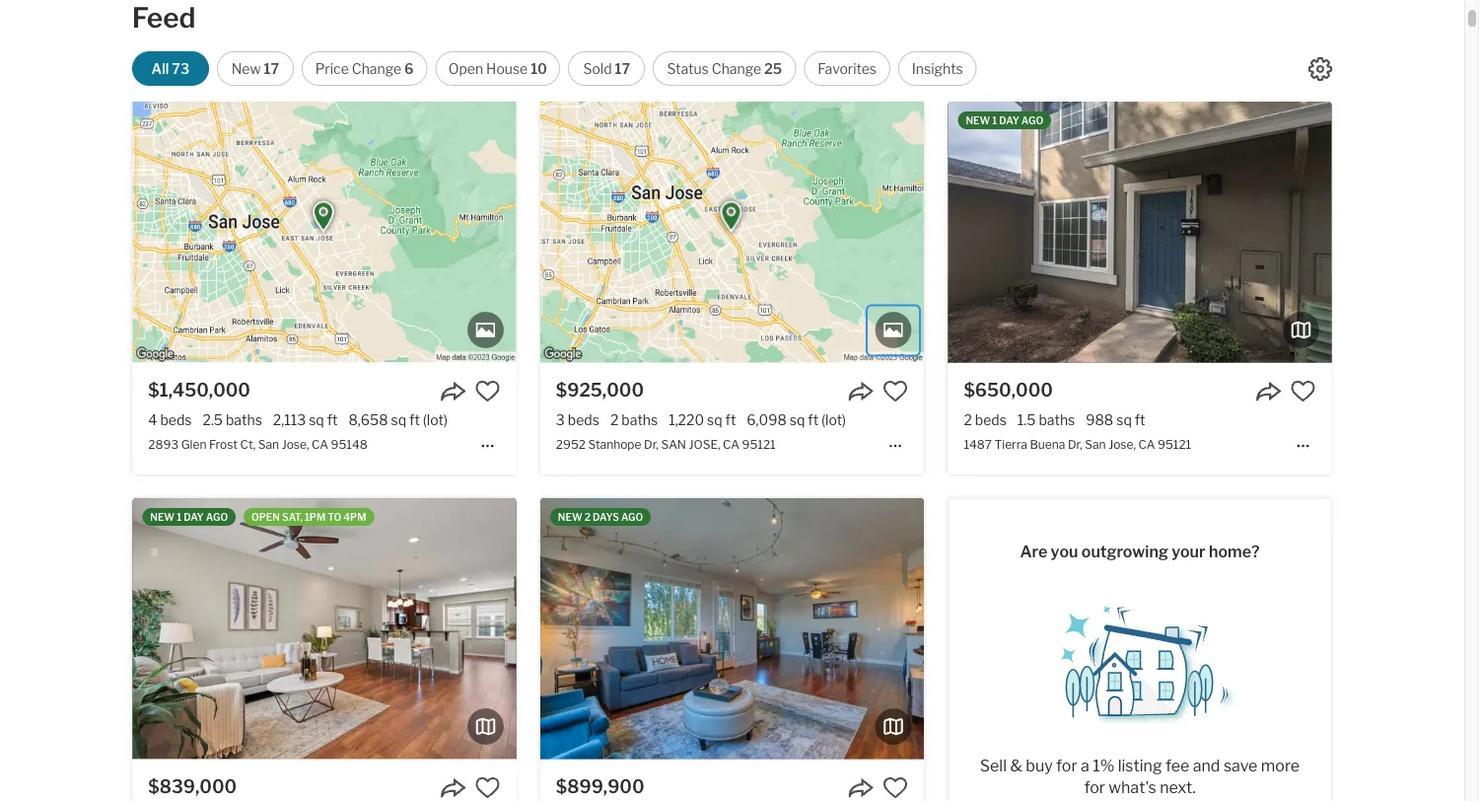 Task type: locate. For each thing, give the bounding box(es) containing it.
2 change from the left
[[712, 60, 762, 77]]

ago for $899,900
[[622, 511, 643, 523]]

baths for $1,450,000
[[226, 412, 262, 429]]

1
[[993, 114, 998, 126], [177, 511, 182, 523]]

fee
[[1166, 756, 1190, 775]]

jose, down 2,113
[[282, 437, 309, 452]]

sq
[[309, 412, 324, 429], [391, 412, 407, 429], [707, 412, 723, 429], [790, 412, 805, 429], [1117, 412, 1132, 429]]

1 san from the left
[[258, 437, 279, 452]]

1 horizontal spatial favorite button checkbox
[[1291, 378, 1317, 404]]

17 right the "new"
[[264, 60, 279, 77]]

ca down 2,113 sq ft
[[312, 437, 329, 452]]

0 vertical spatial for
[[1057, 756, 1078, 775]]

1 horizontal spatial 17
[[615, 60, 630, 77]]

favorite button checkbox
[[475, 378, 501, 404], [883, 378, 909, 404], [883, 775, 909, 801]]

beds for $925,000
[[568, 412, 600, 429]]

2 horizontal spatial new
[[966, 114, 991, 126]]

insights
[[912, 60, 964, 77]]

1487 tierra buena dr, san jose, ca 95121
[[964, 437, 1192, 452]]

day for $650,000
[[1000, 114, 1020, 126]]

988
[[1086, 412, 1114, 429]]

2 jose, from the left
[[1109, 437, 1137, 452]]

17 inside new option
[[264, 60, 279, 77]]

1,220
[[669, 412, 704, 429]]

73
[[172, 60, 190, 77]]

1 for $650,000
[[993, 114, 998, 126]]

days
[[593, 511, 619, 523]]

0 horizontal spatial day
[[184, 511, 204, 523]]

change left 6
[[352, 60, 402, 77]]

listing
[[1118, 756, 1163, 775]]

2 17 from the left
[[615, 60, 630, 77]]

2 (lot) from the left
[[822, 412, 847, 429]]

beds right "4"
[[160, 412, 192, 429]]

favorite button checkbox
[[1291, 378, 1317, 404], [475, 775, 501, 801]]

1 horizontal spatial 1
[[993, 114, 998, 126]]

Status Change radio
[[653, 51, 797, 86]]

baths up 'buena'
[[1039, 412, 1076, 429]]

1 vertical spatial favorite button checkbox
[[475, 775, 501, 801]]

3 beds from the left
[[975, 412, 1007, 429]]

0 horizontal spatial 17
[[264, 60, 279, 77]]

2 left days
[[585, 511, 591, 523]]

1 horizontal spatial 95121
[[1158, 437, 1192, 452]]

5 sq from the left
[[1117, 412, 1132, 429]]

1 change from the left
[[352, 60, 402, 77]]

2 up 1487
[[964, 412, 973, 429]]

$925,000
[[556, 379, 644, 401]]

0 horizontal spatial jose,
[[282, 437, 309, 452]]

17 inside sold option
[[615, 60, 630, 77]]

0 horizontal spatial ca
[[312, 437, 329, 452]]

favorite button image
[[883, 378, 909, 404], [1291, 378, 1317, 404]]

ft for $925,000
[[726, 412, 736, 429]]

1 horizontal spatial baths
[[622, 412, 658, 429]]

are you outgrowing your home?
[[1021, 542, 1260, 561]]

sq up jose, at the left
[[707, 412, 723, 429]]

0 horizontal spatial favorite button checkbox
[[475, 775, 501, 801]]

ft right 8,658
[[410, 412, 420, 429]]

1 horizontal spatial change
[[712, 60, 762, 77]]

4
[[148, 412, 157, 429]]

for left the 'a'
[[1057, 756, 1078, 775]]

new 1 day ago for $839,000
[[150, 511, 228, 523]]

2 beds from the left
[[568, 412, 600, 429]]

photo of 609 adeline ave, san jose, ca 95136 image
[[133, 498, 517, 759], [516, 498, 900, 759]]

all 73
[[152, 60, 190, 77]]

new 1 day ago down glen
[[150, 511, 228, 523]]

1 favorite button image from the left
[[883, 378, 909, 404]]

2 horizontal spatial 2
[[964, 412, 973, 429]]

(lot) for $1,450,000
[[423, 412, 448, 429]]

new 1 day ago down insights radio
[[966, 114, 1044, 126]]

1 horizontal spatial favorite button image
[[1291, 378, 1317, 404]]

san
[[258, 437, 279, 452], [1085, 437, 1106, 452]]

1487
[[964, 437, 992, 452]]

favorite button image for $650,000
[[1291, 378, 1317, 404]]

1 photo of 609 adeline ave, san jose, ca 95136 image from the left
[[133, 498, 517, 759]]

sq for $925,000
[[707, 412, 723, 429]]

more
[[1262, 756, 1300, 775]]

2 san from the left
[[1085, 437, 1106, 452]]

0 horizontal spatial for
[[1057, 756, 1078, 775]]

baths
[[226, 412, 262, 429], [622, 412, 658, 429], [1039, 412, 1076, 429]]

ca down 988 sq ft
[[1139, 437, 1156, 452]]

beds
[[160, 412, 192, 429], [568, 412, 600, 429], [975, 412, 1007, 429]]

1 photo of 386 e hedding st, san jose, ca 95112 image from the left
[[540, 498, 924, 759]]

photo of 1487 tierra buena dr, san jose, ca 95121 image
[[948, 102, 1332, 363], [1332, 102, 1480, 363]]

1 jose, from the left
[[282, 437, 309, 452]]

all
[[152, 60, 169, 77]]

ft for $1,450,000
[[327, 412, 338, 429]]

glen
[[181, 437, 207, 452]]

(lot)
[[423, 412, 448, 429], [822, 412, 847, 429]]

0 horizontal spatial favorite button image
[[883, 378, 909, 404]]

favorite button checkbox for $1,450,000
[[475, 378, 501, 404]]

1.5
[[1018, 412, 1036, 429]]

1 17 from the left
[[264, 60, 279, 77]]

option group
[[132, 51, 977, 86]]

favorite button checkbox for $650,000
[[1291, 378, 1317, 404]]

day for $839,000
[[184, 511, 204, 523]]

2 for 2 beds
[[964, 412, 973, 429]]

new down 2893
[[150, 511, 175, 523]]

4pm
[[344, 511, 366, 523]]

change for 6
[[352, 60, 402, 77]]

0 horizontal spatial 1
[[177, 511, 182, 523]]

8,658
[[349, 412, 388, 429]]

17 for new 17
[[264, 60, 279, 77]]

ca right jose, at the left
[[723, 437, 740, 452]]

2 horizontal spatial ca
[[1139, 437, 1156, 452]]

change
[[352, 60, 402, 77], [712, 60, 762, 77]]

new 2 days ago
[[558, 511, 643, 523]]

new 1 day ago
[[966, 114, 1044, 126], [150, 511, 228, 523]]

1 horizontal spatial new
[[558, 511, 583, 523]]

1 ca from the left
[[312, 437, 329, 452]]

(lot) for $925,000
[[822, 412, 847, 429]]

1 horizontal spatial san
[[1085, 437, 1106, 452]]

1 horizontal spatial ago
[[622, 511, 643, 523]]

home?
[[1209, 542, 1260, 561]]

0 horizontal spatial dr,
[[644, 437, 659, 452]]

2 dr, from the left
[[1068, 437, 1083, 452]]

you
[[1051, 542, 1079, 561]]

ft right 6,098
[[808, 412, 819, 429]]

0 horizontal spatial new 1 day ago
[[150, 511, 228, 523]]

2 baths from the left
[[622, 412, 658, 429]]

1 ft from the left
[[327, 412, 338, 429]]

2 favorite button image from the left
[[1291, 378, 1317, 404]]

3 ca from the left
[[1139, 437, 1156, 452]]

0 vertical spatial new 1 day ago
[[966, 114, 1044, 126]]

2 horizontal spatial ago
[[1022, 114, 1044, 126]]

for down "1%"
[[1085, 777, 1106, 797]]

jose, for $1,450,000
[[282, 437, 309, 452]]

ft left 6,098
[[726, 412, 736, 429]]

sq right 988
[[1117, 412, 1132, 429]]

2 horizontal spatial beds
[[975, 412, 1007, 429]]

1 baths from the left
[[226, 412, 262, 429]]

baths up the ct,
[[226, 412, 262, 429]]

jose, down 988 sq ft
[[1109, 437, 1137, 452]]

1 dr, from the left
[[644, 437, 659, 452]]

1 (lot) from the left
[[423, 412, 448, 429]]

95121
[[742, 437, 776, 452], [1158, 437, 1192, 452]]

status
[[667, 60, 709, 77]]

17 right the sold
[[615, 60, 630, 77]]

baths for $925,000
[[622, 412, 658, 429]]

0 vertical spatial favorite button checkbox
[[1291, 378, 1317, 404]]

0 horizontal spatial change
[[352, 60, 402, 77]]

favorite button image for $925,000
[[883, 378, 909, 404]]

sell & buy for a 1% listing fee and save more for what's next.
[[980, 756, 1300, 797]]

ca
[[312, 437, 329, 452], [723, 437, 740, 452], [1139, 437, 1156, 452]]

photo of 386 e hedding st, san jose, ca 95112 image
[[540, 498, 924, 759], [924, 498, 1308, 759]]

1 horizontal spatial 2
[[611, 412, 619, 429]]

Sold radio
[[568, 51, 645, 86]]

ft up 95148
[[327, 412, 338, 429]]

san for $650,000
[[1085, 437, 1106, 452]]

1 horizontal spatial ca
[[723, 437, 740, 452]]

3 ft from the left
[[726, 412, 736, 429]]

new left days
[[558, 511, 583, 523]]

4 beds
[[148, 412, 192, 429]]

sat,
[[282, 511, 303, 523]]

new for $839,000
[[150, 511, 175, 523]]

0 horizontal spatial baths
[[226, 412, 262, 429]]

0 vertical spatial day
[[1000, 114, 1020, 126]]

jose, for $650,000
[[1109, 437, 1137, 452]]

sell
[[980, 756, 1007, 775]]

baths up stanhope
[[622, 412, 658, 429]]

2.5
[[203, 412, 223, 429]]

sq right 6,098
[[790, 412, 805, 429]]

0 horizontal spatial beds
[[160, 412, 192, 429]]

1 horizontal spatial dr,
[[1068, 437, 1083, 452]]

0 horizontal spatial san
[[258, 437, 279, 452]]

what's
[[1109, 777, 1157, 797]]

1 beds from the left
[[160, 412, 192, 429]]

beds up 1487
[[975, 412, 1007, 429]]

5 ft from the left
[[1135, 412, 1146, 429]]

favorites
[[818, 60, 877, 77]]

baths for $650,000
[[1039, 412, 1076, 429]]

0 horizontal spatial (lot)
[[423, 412, 448, 429]]

jose,
[[282, 437, 309, 452], [1109, 437, 1137, 452]]

2 horizontal spatial baths
[[1039, 412, 1076, 429]]

8,658 sq ft (lot)
[[349, 412, 448, 429]]

2 95121 from the left
[[1158, 437, 1192, 452]]

0 horizontal spatial ago
[[206, 511, 228, 523]]

0 horizontal spatial 95121
[[742, 437, 776, 452]]

beds right 3
[[568, 412, 600, 429]]

(lot) right 8,658
[[423, 412, 448, 429]]

2 up stanhope
[[611, 412, 619, 429]]

1 vertical spatial 1
[[177, 511, 182, 523]]

for
[[1057, 756, 1078, 775], [1085, 777, 1106, 797]]

1 vertical spatial new 1 day ago
[[150, 511, 228, 523]]

sq right 2,113
[[309, 412, 324, 429]]

1 vertical spatial day
[[184, 511, 204, 523]]

ft right 988
[[1135, 412, 1146, 429]]

1 vertical spatial for
[[1085, 777, 1106, 797]]

ago for $839,000
[[206, 511, 228, 523]]

new down insights radio
[[966, 114, 991, 126]]

2 photo of 386 e hedding st, san jose, ca 95112 image from the left
[[924, 498, 1308, 759]]

san
[[661, 437, 687, 452]]

san down 988
[[1085, 437, 1106, 452]]

dr,
[[644, 437, 659, 452], [1068, 437, 1083, 452]]

1 horizontal spatial jose,
[[1109, 437, 1137, 452]]

beds for $650,000
[[975, 412, 1007, 429]]

3 sq from the left
[[707, 412, 723, 429]]

1 horizontal spatial (lot)
[[822, 412, 847, 429]]

3 baths from the left
[[1039, 412, 1076, 429]]

0 horizontal spatial new
[[150, 511, 175, 523]]

ca for $650,000
[[1139, 437, 1156, 452]]

1 sq from the left
[[309, 412, 324, 429]]

new for $650,000
[[966, 114, 991, 126]]

buy
[[1026, 756, 1053, 775]]

1 horizontal spatial new 1 day ago
[[966, 114, 1044, 126]]

0 vertical spatial 1
[[993, 114, 998, 126]]

(lot) right 6,098
[[822, 412, 847, 429]]

4 ft from the left
[[808, 412, 819, 429]]

1 horizontal spatial day
[[1000, 114, 1020, 126]]

change left 25
[[712, 60, 762, 77]]

6,098 sq ft (lot)
[[747, 412, 847, 429]]

ago for $650,000
[[1022, 114, 1044, 126]]

san right the ct,
[[258, 437, 279, 452]]

2
[[611, 412, 619, 429], [964, 412, 973, 429], [585, 511, 591, 523]]

1,220 sq ft
[[669, 412, 736, 429]]

dr, left san
[[644, 437, 659, 452]]

17
[[264, 60, 279, 77], [615, 60, 630, 77]]

1 horizontal spatial beds
[[568, 412, 600, 429]]

new for $899,900
[[558, 511, 583, 523]]

sq right 8,658
[[391, 412, 407, 429]]

2 for 2 baths
[[611, 412, 619, 429]]

favorite button image
[[475, 378, 501, 404], [475, 775, 501, 801], [883, 775, 909, 801]]

dr, right 'buena'
[[1068, 437, 1083, 452]]



Task type: vqa. For each thing, say whether or not it's contained in the screenshot.
Photo of 1487 Tierra Buena Dr, San Jose, CA 95121
yes



Task type: describe. For each thing, give the bounding box(es) containing it.
ca for $1,450,000
[[312, 437, 329, 452]]

2 sq from the left
[[391, 412, 407, 429]]

open
[[252, 511, 280, 523]]

to
[[328, 511, 342, 523]]

95148
[[331, 437, 368, 452]]

17 for sold 17
[[615, 60, 630, 77]]

favorite button checkbox for $839,000
[[475, 775, 501, 801]]

price
[[315, 60, 349, 77]]

favorite button image for $1,450,000
[[475, 378, 501, 404]]

6,098
[[747, 412, 787, 429]]

$650,000
[[964, 379, 1054, 401]]

&
[[1011, 756, 1023, 775]]

san for $1,450,000
[[258, 437, 279, 452]]

stanhope
[[589, 437, 642, 452]]

ft for $650,000
[[1135, 412, 1146, 429]]

sq for $650,000
[[1117, 412, 1132, 429]]

option group containing all
[[132, 51, 977, 86]]

New radio
[[217, 51, 294, 86]]

open house 10
[[449, 60, 547, 77]]

price change 6
[[315, 60, 414, 77]]

jose,
[[689, 437, 721, 452]]

2,113 sq ft
[[273, 412, 338, 429]]

1%
[[1093, 756, 1115, 775]]

new
[[232, 60, 261, 77]]

feed
[[132, 1, 196, 35]]

next.
[[1160, 777, 1196, 797]]

2893 glen frost ct, san jose, ca 95148
[[148, 437, 368, 452]]

1pm
[[305, 511, 326, 523]]

$1,450,000
[[148, 379, 251, 401]]

favorite button checkbox for $899,900
[[883, 775, 909, 801]]

10
[[531, 60, 547, 77]]

3
[[556, 412, 565, 429]]

house
[[486, 60, 528, 77]]

2 photo of 1487 tierra buena dr, san jose, ca 95121 image from the left
[[1332, 102, 1480, 363]]

are
[[1021, 542, 1048, 561]]

1.5 baths
[[1018, 412, 1076, 429]]

new 1 day ago for $650,000
[[966, 114, 1044, 126]]

2952 stanhope dr, san jose, ca 95121 image
[[540, 102, 924, 363]]

and
[[1193, 756, 1221, 775]]

Insights radio
[[899, 51, 977, 86]]

4 sq from the left
[[790, 412, 805, 429]]

2,113
[[273, 412, 306, 429]]

frost
[[209, 437, 238, 452]]

beds for $1,450,000
[[160, 412, 192, 429]]

2952
[[556, 437, 586, 452]]

1 95121 from the left
[[742, 437, 776, 452]]

0 horizontal spatial 2
[[585, 511, 591, 523]]

an image of a house image
[[1042, 592, 1239, 726]]

1 for $839,000
[[177, 511, 182, 523]]

6
[[405, 60, 414, 77]]

1 photo of 1487 tierra buena dr, san jose, ca 95121 image from the left
[[948, 102, 1332, 363]]

sold
[[584, 60, 612, 77]]

2893
[[148, 437, 179, 452]]

favorite button image for $839,000
[[475, 775, 501, 801]]

$899,900
[[556, 776, 645, 798]]

status change 25
[[667, 60, 783, 77]]

2952 stanhope dr, san jose, ca 95121
[[556, 437, 776, 452]]

open
[[449, 60, 484, 77]]

1 horizontal spatial for
[[1085, 777, 1106, 797]]

2 ft from the left
[[410, 412, 420, 429]]

buena
[[1030, 437, 1066, 452]]

sold 17
[[584, 60, 630, 77]]

25
[[765, 60, 783, 77]]

2 baths
[[611, 412, 658, 429]]

save
[[1224, 756, 1258, 775]]

All radio
[[132, 51, 209, 86]]

outgrowing
[[1082, 542, 1169, 561]]

sq for $1,450,000
[[309, 412, 324, 429]]

ct,
[[240, 437, 256, 452]]

Price Change radio
[[302, 51, 428, 86]]

a
[[1081, 756, 1090, 775]]

favorite button image for $899,900
[[883, 775, 909, 801]]

2.5 baths
[[203, 412, 262, 429]]

2 ca from the left
[[723, 437, 740, 452]]

Open House radio
[[435, 51, 561, 86]]

988 sq ft
[[1086, 412, 1146, 429]]

2 photo of 609 adeline ave, san jose, ca 95136 image from the left
[[516, 498, 900, 759]]

your
[[1172, 542, 1206, 561]]

2893 glen frost ct, san jose, ca 95148 image
[[133, 102, 517, 363]]

open sat, 1pm to 4pm
[[252, 511, 366, 523]]

favorite button checkbox for $925,000
[[883, 378, 909, 404]]

change for 25
[[712, 60, 762, 77]]

$839,000
[[148, 776, 237, 798]]

new 17
[[232, 60, 279, 77]]

Favorites radio
[[804, 51, 891, 86]]

tierra
[[995, 437, 1028, 452]]

3 beds
[[556, 412, 600, 429]]

2 beds
[[964, 412, 1007, 429]]



